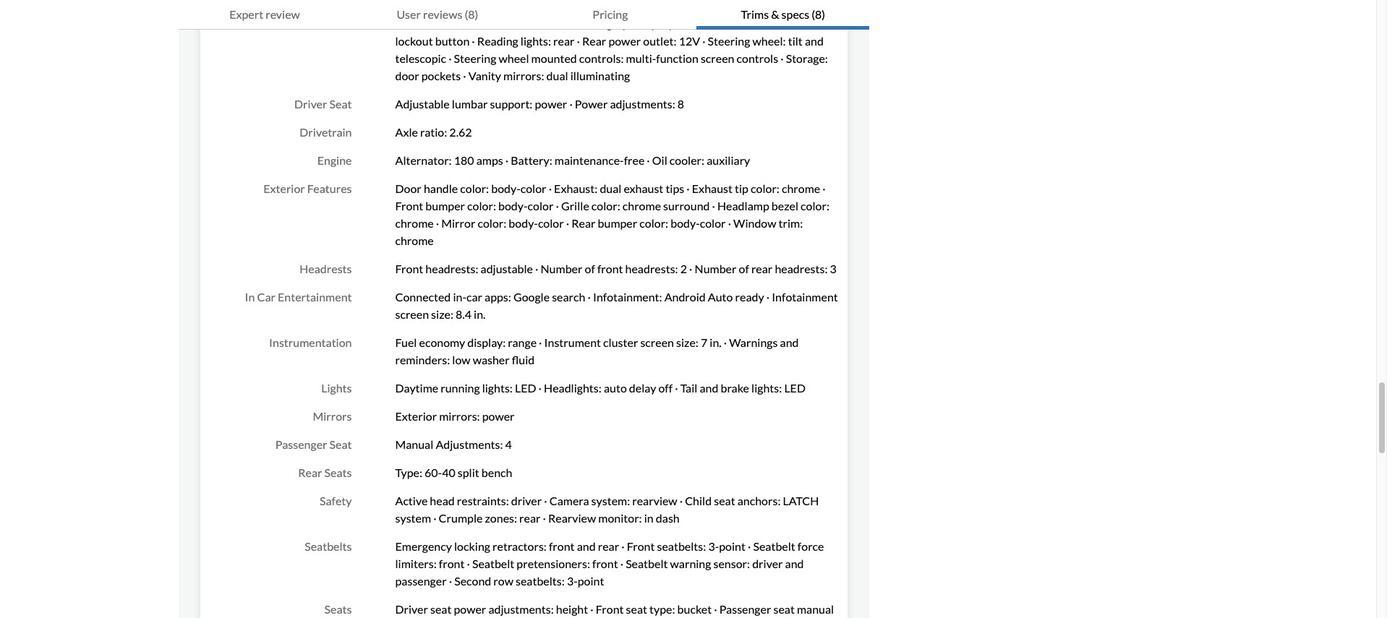 Task type: describe. For each thing, give the bounding box(es) containing it.
force
[[798, 540, 824, 553]]

exhaust
[[692, 182, 733, 195]]

1 seats from the top
[[324, 466, 352, 480]]

screen inside fuel economy display: range · instrument cluster screen size: 7 in. · warnings and reminders: low washer fluid
[[640, 336, 674, 349]]

power
[[575, 97, 608, 111]]

size: inside connected in-car apps: google search · infotainment: android auto ready · infotainment screen size: 8.4 in.
[[431, 307, 453, 321]]

android
[[664, 290, 706, 304]]

dual
[[600, 182, 622, 195]]

cooler:
[[670, 153, 705, 167]]

1 horizontal spatial point
[[719, 540, 746, 553]]

manual
[[395, 438, 434, 451]]

8
[[678, 97, 684, 111]]

and down force
[[785, 557, 804, 571]]

limiters:
[[395, 557, 437, 571]]

warning
[[670, 557, 711, 571]]

lumbar
[[452, 97, 488, 111]]

maintenance-
[[555, 153, 624, 167]]

color down surround
[[700, 216, 726, 230]]

2 headrests: from the left
[[625, 262, 678, 276]]

headlights:
[[544, 381, 602, 395]]

2 seats from the top
[[324, 603, 352, 616]]

alternator:
[[395, 153, 452, 167]]

body- down battery:
[[498, 199, 528, 213]]

entertainment
[[278, 290, 352, 304]]

ratio:
[[420, 125, 447, 139]]

pricing
[[593, 7, 628, 21]]

mirrors:
[[439, 409, 480, 423]]

fuel economy display: range · instrument cluster screen size: 7 in. · warnings and reminders: low washer fluid
[[395, 336, 799, 367]]

row
[[494, 574, 514, 588]]

car
[[466, 290, 482, 304]]

front headrests: adjustable · number of front headrests: 2 · number of rear headrests: 3
[[395, 262, 837, 276]]

type:
[[395, 466, 422, 480]]

oil
[[652, 153, 667, 167]]

car
[[257, 290, 276, 304]]

0 horizontal spatial rear
[[298, 466, 322, 480]]

1 led from the left
[[515, 381, 536, 395]]

passenger inside driver seat power adjustments: height · front seat type: bucket · passenger seat manual
[[719, 603, 771, 616]]

washer
[[473, 353, 510, 367]]

driver inside active head restraints: driver · camera system: rearview · child seat anchors: latch system · crumple zones: rear · rearview monitor: in dash
[[511, 494, 542, 508]]

restraints:
[[457, 494, 509, 508]]

color left grille
[[528, 199, 554, 213]]

infotainment
[[772, 290, 838, 304]]

passenger
[[395, 574, 447, 588]]

reviews
[[423, 7, 463, 21]]

3 headrests: from the left
[[775, 262, 828, 276]]

active
[[395, 494, 428, 508]]

1 headrests: from the left
[[426, 262, 478, 276]]

1 horizontal spatial adjustments:
[[610, 97, 675, 111]]

seat left manual
[[774, 603, 795, 616]]

economy
[[419, 336, 465, 349]]

zones:
[[485, 511, 517, 525]]

user reviews (8)
[[397, 7, 478, 21]]

rear inside active head restraints: driver · camera system: rearview · child seat anchors: latch system · crumple zones: rear · rearview monitor: in dash
[[519, 511, 541, 525]]

type: 60-40 split bench
[[395, 466, 512, 480]]

front up connected
[[395, 262, 423, 276]]

driver inside emergency locking retractors: front and rear · front seatbelts: 3-point · seatbelt force limiters: front · seatbelt pretensioners: front · seatbelt warning sensor: driver and passenger · second row seatbelts: 3-point
[[752, 557, 783, 571]]

1 vertical spatial 3-
[[567, 574, 578, 588]]

axle ratio: 2.62
[[395, 125, 472, 139]]

driver for driver seat power adjustments: height · front seat type: bucket · passenger seat manual
[[395, 603, 428, 616]]

display:
[[467, 336, 506, 349]]

auto
[[604, 381, 627, 395]]

2 horizontal spatial seatbelt
[[753, 540, 795, 553]]

0 horizontal spatial seatbelts:
[[516, 574, 565, 588]]

and down rearview
[[577, 540, 596, 553]]

emergency locking retractors: front and rear · front seatbelts: 3-point · seatbelt force limiters: front · seatbelt pretensioners: front · seatbelt warning sensor: driver and passenger · second row seatbelts: 3-point
[[395, 540, 824, 588]]

trims & specs (8)
[[741, 7, 825, 21]]

window
[[734, 216, 776, 230]]

dash
[[656, 511, 680, 525]]

front up the pretensioners:
[[549, 540, 575, 553]]

front inside driver seat power adjustments: height · front seat type: bucket · passenger seat manual
[[596, 603, 624, 616]]

handle
[[424, 182, 458, 195]]

warnings
[[729, 336, 778, 349]]

low
[[452, 353, 471, 367]]

rearview
[[548, 511, 596, 525]]

exhaust
[[624, 182, 664, 195]]

child
[[685, 494, 712, 508]]

rear seats
[[298, 466, 352, 480]]

locking
[[454, 540, 490, 553]]

1 lights: from the left
[[482, 381, 513, 395]]

power for seat
[[454, 603, 486, 616]]

ready
[[735, 290, 764, 304]]

off
[[659, 381, 673, 395]]

2.62
[[449, 125, 472, 139]]

instrument
[[544, 336, 601, 349]]

3
[[830, 262, 837, 276]]

adjustable
[[481, 262, 533, 276]]

second
[[454, 574, 491, 588]]

0 vertical spatial power
[[535, 97, 567, 111]]

running
[[441, 381, 480, 395]]

driver seat power adjustments: height · front seat type: bucket · passenger seat manual
[[395, 603, 835, 618]]

front inside door handle color: body-color · exhaust: dual exhaust tips · exhaust tip color: chrome · front bumper color: body-color · grille color: chrome surround · headlamp bezel color: chrome · mirror color: body-color · rear bumper color: body-color · window trim: chrome
[[395, 199, 423, 213]]

body- down the amps
[[491, 182, 521, 195]]

in
[[644, 511, 654, 525]]

trims
[[741, 7, 769, 21]]

headrests
[[300, 262, 352, 276]]

pricing tab
[[524, 0, 697, 30]]

seat left type:
[[626, 603, 647, 616]]

daytime running lights: led · headlights: auto delay off · tail and brake lights: led
[[395, 381, 806, 395]]

latch
[[783, 494, 819, 508]]

expert
[[229, 7, 263, 21]]

type:
[[650, 603, 675, 616]]

range
[[508, 336, 537, 349]]

0 horizontal spatial bumper
[[426, 199, 465, 213]]

driver seat
[[294, 97, 352, 111]]

instrumentation
[[269, 336, 352, 349]]

2 (8) from the left
[[812, 7, 825, 21]]

size: inside fuel economy display: range · instrument cluster screen size: 7 in. · warnings and reminders: low washer fluid
[[676, 336, 699, 349]]

camera
[[549, 494, 589, 508]]

front up infotainment:
[[597, 262, 623, 276]]

&
[[771, 7, 779, 21]]

2 of from the left
[[739, 262, 749, 276]]

fuel
[[395, 336, 417, 349]]

color: right mirror
[[478, 216, 507, 230]]

2
[[680, 262, 687, 276]]

user reviews (8) tab
[[351, 0, 524, 30]]

exterior for exterior features
[[263, 182, 305, 195]]

apps:
[[485, 290, 511, 304]]

power for mirrors:
[[482, 409, 515, 423]]

exhaust:
[[554, 182, 598, 195]]

seatbelts
[[305, 540, 352, 553]]

seat for driver seat
[[329, 97, 352, 111]]

driver for driver seat
[[294, 97, 327, 111]]

color: down 180
[[460, 182, 489, 195]]

front down locking on the left of page
[[439, 557, 465, 571]]



Task type: vqa. For each thing, say whether or not it's contained in the screenshot.
EXTERIOR FEATURES
yes



Task type: locate. For each thing, give the bounding box(es) containing it.
and right tail
[[700, 381, 719, 395]]

0 vertical spatial 3-
[[708, 540, 719, 553]]

power up 4
[[482, 409, 515, 423]]

height
[[556, 603, 588, 616]]

front right height
[[596, 603, 624, 616]]

search
[[552, 290, 585, 304]]

1 vertical spatial passenger
[[719, 603, 771, 616]]

1 horizontal spatial lights:
[[752, 381, 782, 395]]

system:
[[591, 494, 630, 508]]

2 horizontal spatial headrests:
[[775, 262, 828, 276]]

passenger down sensor:
[[719, 603, 771, 616]]

seat right child
[[714, 494, 735, 508]]

drivetrain
[[300, 125, 352, 139]]

body- down surround
[[671, 216, 700, 230]]

body- up adjustable
[[509, 216, 538, 230]]

in. inside connected in-car apps: google search · infotainment: android auto ready · infotainment screen size: 8.4 in.
[[474, 307, 486, 321]]

2 horizontal spatial rear
[[751, 262, 773, 276]]

sensor:
[[714, 557, 750, 571]]

rear
[[751, 262, 773, 276], [519, 511, 541, 525], [598, 540, 619, 553]]

battery:
[[511, 153, 552, 167]]

headrests: up "in-"
[[426, 262, 478, 276]]

driver inside driver seat power adjustments: height · front seat type: bucket · passenger seat manual
[[395, 603, 428, 616]]

seat down passenger in the left bottom of the page
[[430, 603, 452, 616]]

1 vertical spatial adjustments:
[[489, 603, 554, 616]]

1 horizontal spatial rear
[[598, 540, 619, 553]]

driver up zones:
[[511, 494, 542, 508]]

rear right zones:
[[519, 511, 541, 525]]

manual
[[797, 603, 834, 616]]

of
[[585, 262, 595, 276], [739, 262, 749, 276]]

1 horizontal spatial seatbelts:
[[657, 540, 706, 553]]

front inside emergency locking retractors: front and rear · front seatbelts: 3-point · seatbelt force limiters: front · seatbelt pretensioners: front · seatbelt warning sensor: driver and passenger · second row seatbelts: 3-point
[[627, 540, 655, 553]]

in. right 7 on the bottom of page
[[710, 336, 722, 349]]

bucket
[[677, 603, 712, 616]]

1 seat from the top
[[329, 97, 352, 111]]

rear inside emergency locking retractors: front and rear · front seatbelts: 3-point · seatbelt force limiters: front · seatbelt pretensioners: front · seatbelt warning sensor: driver and passenger · second row seatbelts: 3-point
[[598, 540, 619, 553]]

seats down seatbelts on the left of page
[[324, 603, 352, 616]]

manual adjustments: 4
[[395, 438, 512, 451]]

1 horizontal spatial exterior
[[395, 409, 437, 423]]

passenger
[[275, 438, 327, 451], [719, 603, 771, 616]]

2 led from the left
[[784, 381, 806, 395]]

rear inside door handle color: body-color · exhaust: dual exhaust tips · exhaust tip color: chrome · front bumper color: body-color · grille color: chrome surround · headlamp bezel color: chrome · mirror color: body-color · rear bumper color: body-color · window trim: chrome
[[572, 216, 596, 230]]

monitor:
[[598, 511, 642, 525]]

0 horizontal spatial (8)
[[465, 7, 478, 21]]

emergency
[[395, 540, 452, 553]]

1 horizontal spatial passenger
[[719, 603, 771, 616]]

1 horizontal spatial driver
[[752, 557, 783, 571]]

power inside driver seat power adjustments: height · front seat type: bucket · passenger seat manual
[[454, 603, 486, 616]]

1 horizontal spatial (8)
[[812, 7, 825, 21]]

1 vertical spatial bumper
[[598, 216, 637, 230]]

1 horizontal spatial number
[[695, 262, 737, 276]]

exterior left features
[[263, 182, 305, 195]]

exterior down daytime
[[395, 409, 437, 423]]

8.4
[[456, 307, 472, 321]]

driver right sensor:
[[752, 557, 783, 571]]

4
[[505, 438, 512, 451]]

seat down mirrors
[[330, 438, 352, 451]]

(8) right specs
[[812, 7, 825, 21]]

bumper down the 'dual' at left
[[598, 216, 637, 230]]

alternator: 180 amps · battery: maintenance-free · oil cooler: auxiliary
[[395, 153, 750, 167]]

front down door
[[395, 199, 423, 213]]

free
[[624, 153, 645, 167]]

expert review
[[229, 7, 300, 21]]

rear up ready
[[751, 262, 773, 276]]

fluid
[[512, 353, 535, 367]]

1 horizontal spatial in.
[[710, 336, 722, 349]]

1 horizontal spatial rear
[[572, 216, 596, 230]]

0 vertical spatial rear
[[751, 262, 773, 276]]

power down second
[[454, 603, 486, 616]]

2 number from the left
[[695, 262, 737, 276]]

color: down exhaust at the left top of page
[[640, 216, 668, 230]]

2 vertical spatial power
[[454, 603, 486, 616]]

0 vertical spatial size:
[[431, 307, 453, 321]]

tail
[[680, 381, 698, 395]]

0 vertical spatial adjustments:
[[610, 97, 675, 111]]

seats up safety
[[324, 466, 352, 480]]

seats
[[324, 466, 352, 480], [324, 603, 352, 616]]

2 seat from the top
[[330, 438, 352, 451]]

color: down the 'dual' at left
[[592, 199, 620, 213]]

0 horizontal spatial driver
[[294, 97, 327, 111]]

1 vertical spatial seats
[[324, 603, 352, 616]]

7
[[701, 336, 708, 349]]

seatbelt left force
[[753, 540, 795, 553]]

1 vertical spatial point
[[578, 574, 604, 588]]

seat for passenger seat
[[330, 438, 352, 451]]

driver down passenger in the left bottom of the page
[[395, 603, 428, 616]]

review
[[266, 7, 300, 21]]

auxiliary
[[707, 153, 750, 167]]

features
[[307, 182, 352, 195]]

0 vertical spatial rear
[[572, 216, 596, 230]]

and right warnings
[[780, 336, 799, 349]]

0 horizontal spatial size:
[[431, 307, 453, 321]]

size: left 7 on the bottom of page
[[676, 336, 699, 349]]

1 horizontal spatial screen
[[640, 336, 674, 349]]

0 horizontal spatial driver
[[511, 494, 542, 508]]

passenger up the rear seats
[[275, 438, 327, 451]]

in.
[[474, 307, 486, 321], [710, 336, 722, 349]]

reminders:
[[395, 353, 450, 367]]

lights: down washer at left bottom
[[482, 381, 513, 395]]

connected
[[395, 290, 451, 304]]

1 vertical spatial rear
[[298, 466, 322, 480]]

40
[[442, 466, 455, 480]]

surround
[[663, 199, 710, 213]]

number up "search" at the top of the page
[[541, 262, 583, 276]]

0 vertical spatial driver
[[294, 97, 327, 111]]

1 horizontal spatial seatbelt
[[626, 557, 668, 571]]

exterior for exterior mirrors: power
[[395, 409, 437, 423]]

0 horizontal spatial passenger
[[275, 438, 327, 451]]

1 vertical spatial in.
[[710, 336, 722, 349]]

1 horizontal spatial headrests:
[[625, 262, 678, 276]]

rear down grille
[[572, 216, 596, 230]]

0 vertical spatial seat
[[329, 97, 352, 111]]

seatbelts: up 'warning'
[[657, 540, 706, 553]]

1 vertical spatial screen
[[640, 336, 674, 349]]

system
[[395, 511, 431, 525]]

number up auto
[[695, 262, 737, 276]]

adjustable lumbar support: power · power adjustments: 8
[[395, 97, 684, 111]]

lights: right brake
[[752, 381, 782, 395]]

engine
[[317, 153, 352, 167]]

color down battery:
[[521, 182, 547, 195]]

driver up drivetrain
[[294, 97, 327, 111]]

and inside fuel economy display: range · instrument cluster screen size: 7 in. · warnings and reminders: low washer fluid
[[780, 336, 799, 349]]

bumper
[[426, 199, 465, 213], [598, 216, 637, 230]]

1 vertical spatial seat
[[330, 438, 352, 451]]

0 vertical spatial passenger
[[275, 438, 327, 451]]

0 horizontal spatial headrests:
[[426, 262, 478, 276]]

cluster
[[603, 336, 638, 349]]

safety
[[320, 494, 352, 508]]

point up sensor:
[[719, 540, 746, 553]]

0 vertical spatial point
[[719, 540, 746, 553]]

adjustments: left 8
[[610, 97, 675, 111]]

tip
[[735, 182, 749, 195]]

in
[[245, 290, 255, 304]]

3- up sensor:
[[708, 540, 719, 553]]

active head restraints: driver · camera system: rearview · child seat anchors: latch system · crumple zones: rear · rearview monitor: in dash
[[395, 494, 819, 525]]

1 of from the left
[[585, 262, 595, 276]]

rear down monitor:
[[598, 540, 619, 553]]

seatbelt left 'warning'
[[626, 557, 668, 571]]

seat up drivetrain
[[329, 97, 352, 111]]

size: left 8.4
[[431, 307, 453, 321]]

front down in
[[627, 540, 655, 553]]

seatbelts: down the pretensioners:
[[516, 574, 565, 588]]

tab list containing expert review
[[178, 0, 870, 30]]

rearview
[[632, 494, 677, 508]]

seat
[[714, 494, 735, 508], [430, 603, 452, 616], [626, 603, 647, 616], [774, 603, 795, 616]]

1 number from the left
[[541, 262, 583, 276]]

0 vertical spatial driver
[[511, 494, 542, 508]]

0 horizontal spatial seatbelt
[[472, 557, 514, 571]]

tab list
[[178, 0, 870, 30]]

door
[[395, 182, 422, 195]]

in. inside fuel economy display: range · instrument cluster screen size: 7 in. · warnings and reminders: low washer fluid
[[710, 336, 722, 349]]

0 horizontal spatial point
[[578, 574, 604, 588]]

point
[[719, 540, 746, 553], [578, 574, 604, 588]]

led
[[515, 381, 536, 395], [784, 381, 806, 395]]

headrests: up infotainment
[[775, 262, 828, 276]]

(8) right reviews
[[465, 7, 478, 21]]

color: up trim: on the right top of the page
[[801, 199, 830, 213]]

1 vertical spatial seatbelts:
[[516, 574, 565, 588]]

1 vertical spatial power
[[482, 409, 515, 423]]

1 horizontal spatial size:
[[676, 336, 699, 349]]

auto
[[708, 290, 733, 304]]

daytime
[[395, 381, 438, 395]]

expert review tab
[[178, 0, 351, 30]]

door handle color: body-color · exhaust: dual exhaust tips · exhaust tip color: chrome · front bumper color: body-color · grille color: chrome surround · headlamp bezel color: chrome · mirror color: body-color · rear bumper color: body-color · window trim: chrome
[[395, 182, 830, 247]]

1 horizontal spatial led
[[784, 381, 806, 395]]

1 vertical spatial driver
[[395, 603, 428, 616]]

rear down passenger seat
[[298, 466, 322, 480]]

2 vertical spatial rear
[[598, 540, 619, 553]]

axle
[[395, 125, 418, 139]]

1 vertical spatial rear
[[519, 511, 541, 525]]

seatbelts:
[[657, 540, 706, 553], [516, 574, 565, 588]]

1 vertical spatial exterior
[[395, 409, 437, 423]]

seat inside active head restraints: driver · camera system: rearview · child seat anchors: latch system · crumple zones: rear · rearview monitor: in dash
[[714, 494, 735, 508]]

trims & specs (8) tab
[[697, 0, 870, 30]]

0 horizontal spatial of
[[585, 262, 595, 276]]

1 vertical spatial driver
[[752, 557, 783, 571]]

60-
[[425, 466, 442, 480]]

0 horizontal spatial adjustments:
[[489, 603, 554, 616]]

0 vertical spatial seatbelts:
[[657, 540, 706, 553]]

screen
[[395, 307, 429, 321], [640, 336, 674, 349]]

0 vertical spatial screen
[[395, 307, 429, 321]]

seatbelt up row
[[472, 557, 514, 571]]

0 horizontal spatial number
[[541, 262, 583, 276]]

support:
[[490, 97, 533, 111]]

bench
[[482, 466, 512, 480]]

anchors:
[[738, 494, 781, 508]]

0 horizontal spatial led
[[515, 381, 536, 395]]

3- down the pretensioners:
[[567, 574, 578, 588]]

split
[[458, 466, 479, 480]]

color down grille
[[538, 216, 564, 230]]

1 horizontal spatial driver
[[395, 603, 428, 616]]

rear
[[572, 216, 596, 230], [298, 466, 322, 480]]

0 horizontal spatial screen
[[395, 307, 429, 321]]

bumper down handle
[[426, 199, 465, 213]]

size:
[[431, 307, 453, 321], [676, 336, 699, 349]]

amps
[[476, 153, 503, 167]]

1 vertical spatial size:
[[676, 336, 699, 349]]

0 horizontal spatial rear
[[519, 511, 541, 525]]

0 vertical spatial seats
[[324, 466, 352, 480]]

color: right tip
[[751, 182, 780, 195]]

0 horizontal spatial in.
[[474, 307, 486, 321]]

power
[[535, 97, 567, 111], [482, 409, 515, 423], [454, 603, 486, 616]]

in. right 8.4
[[474, 307, 486, 321]]

adjustments: inside driver seat power adjustments: height · front seat type: bucket · passenger seat manual
[[489, 603, 554, 616]]

head
[[430, 494, 455, 508]]

0 horizontal spatial 3-
[[567, 574, 578, 588]]

0 vertical spatial exterior
[[263, 182, 305, 195]]

1 horizontal spatial 3-
[[708, 540, 719, 553]]

front up driver seat power adjustments: height · front seat type: bucket · passenger seat manual
[[592, 557, 618, 571]]

adjustments: down row
[[489, 603, 554, 616]]

power right support:
[[535, 97, 567, 111]]

of up "search" at the top of the page
[[585, 262, 595, 276]]

headrests: left 2
[[625, 262, 678, 276]]

point up height
[[578, 574, 604, 588]]

led down fluid
[[515, 381, 536, 395]]

0 horizontal spatial lights:
[[482, 381, 513, 395]]

0 vertical spatial bumper
[[426, 199, 465, 213]]

1 horizontal spatial bumper
[[598, 216, 637, 230]]

screen inside connected in-car apps: google search · infotainment: android auto ready · infotainment screen size: 8.4 in.
[[395, 307, 429, 321]]

1 horizontal spatial of
[[739, 262, 749, 276]]

screen down connected
[[395, 307, 429, 321]]

180
[[454, 153, 474, 167]]

color: up mirror
[[467, 199, 496, 213]]

screen right cluster
[[640, 336, 674, 349]]

led right brake
[[784, 381, 806, 395]]

of up ready
[[739, 262, 749, 276]]

0 vertical spatial in.
[[474, 307, 486, 321]]

0 horizontal spatial exterior
[[263, 182, 305, 195]]

user
[[397, 7, 421, 21]]

1 (8) from the left
[[465, 7, 478, 21]]

tips
[[666, 182, 684, 195]]

2 lights: from the left
[[752, 381, 782, 395]]



